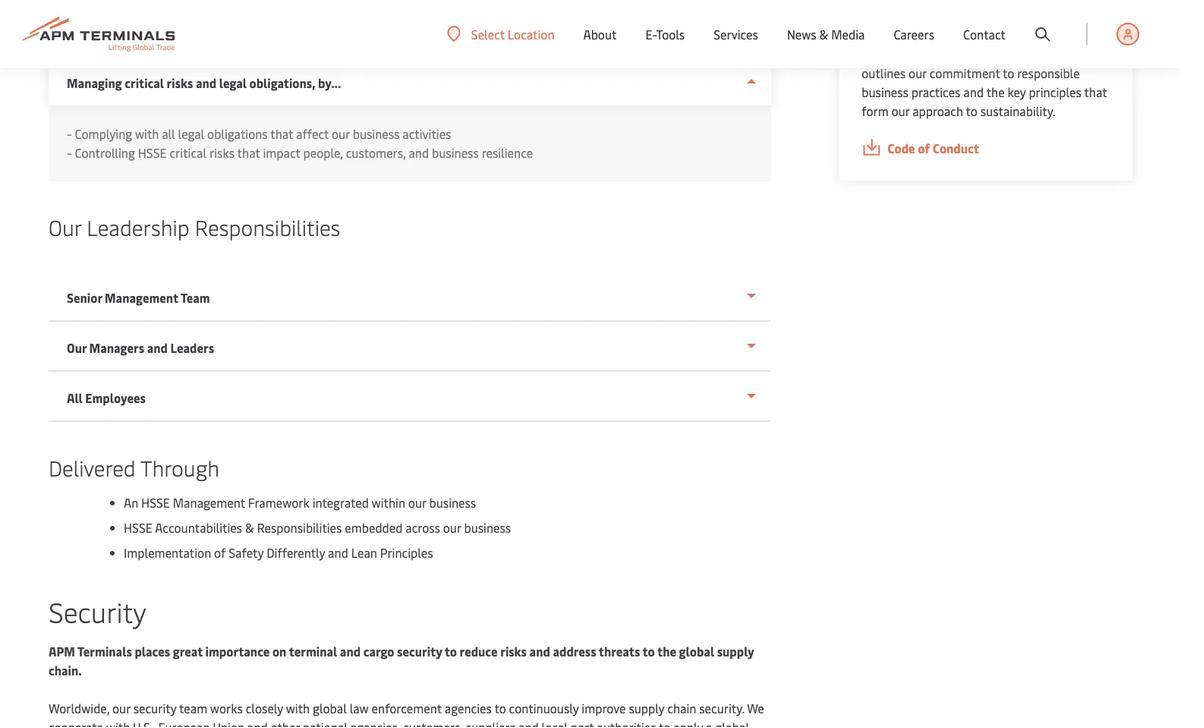 Task type: describe. For each thing, give the bounding box(es) containing it.
managers
[[89, 340, 144, 356]]

controlling
[[75, 145, 135, 161]]

embedded
[[345, 520, 403, 536]]

and left cargo
[[340, 643, 361, 660]]

implementation
[[124, 545, 211, 561]]

news & media button
[[787, 0, 865, 68]]

security inside apm terminals places great importance on terminal and cargo security to reduce risks and address threats to the global supply chain.
[[397, 643, 442, 660]]

apm
[[49, 643, 75, 660]]

delivered through
[[49, 453, 219, 482]]

services
[[714, 26, 758, 42]]

european
[[158, 719, 210, 727]]

senior
[[67, 290, 102, 306]]

1 vertical spatial with
[[286, 700, 310, 717]]

our inside the worldwide, our security team works closely with global law enforcement agencies to continuously improve supply chain security. we cooperate with u.s., european union and other national agencies, customers, suppliers and local port authorities to apply a global
[[112, 700, 130, 717]]

customers, inside the worldwide, our security team works closely with global law enforcement agencies to continuously improve supply chain security. we cooperate with u.s., european union and other national agencies, customers, suppliers and local port authorities to apply a global
[[403, 719, 463, 727]]

media
[[832, 26, 865, 42]]

1 vertical spatial critical
[[170, 145, 207, 161]]

conduct
[[933, 140, 979, 156]]

hsse for controlling
[[138, 145, 167, 161]]

works
[[210, 700, 243, 717]]

port
[[571, 719, 594, 727]]

e-tools
[[646, 26, 685, 42]]

impact
[[263, 145, 300, 161]]

worldwide,
[[49, 700, 109, 717]]

legal inside complying with all legal obligations that affect our business activities -
[[178, 126, 204, 142]]

agencies,
[[351, 719, 400, 727]]

contact button
[[963, 0, 1006, 68]]

implementation of safety differently and lean principles
[[124, 545, 433, 561]]

team
[[179, 700, 207, 717]]

principles
[[380, 545, 433, 561]]

terminal
[[289, 643, 337, 660]]

continuously
[[509, 700, 579, 717]]

code
[[888, 140, 915, 156]]

controlling hsse critical risks that impact people, customers, and business resilience
[[75, 145, 533, 161]]

obligations,
[[249, 75, 315, 91]]

security
[[49, 593, 146, 630]]

address
[[553, 643, 596, 660]]

code of conduct
[[888, 140, 979, 156]]

all employees button
[[49, 372, 771, 422]]

to left the
[[643, 643, 655, 660]]

complying with all legal obligations that affect our business activities -
[[67, 126, 451, 161]]

code of conduct link
[[862, 139, 1110, 158]]

our leadership responsibilities
[[49, 212, 340, 241]]

hsse for an
[[141, 495, 170, 511]]

& inside popup button
[[820, 26, 829, 42]]

affect
[[296, 126, 329, 142]]

on
[[273, 643, 287, 660]]

local
[[542, 719, 568, 727]]

customers, inside managing critical risks and legal obligations, by... element
[[346, 145, 406, 161]]

1 vertical spatial &
[[245, 520, 254, 536]]

business up the across
[[429, 495, 476, 511]]

an hsse management framework integrated within our business
[[124, 495, 476, 511]]

places
[[135, 643, 170, 660]]

our managers and leaders button
[[49, 322, 771, 372]]

news
[[787, 26, 817, 42]]

we
[[747, 700, 764, 717]]

that inside complying with all legal obligations that affect our business activities -
[[270, 126, 293, 142]]

business right the across
[[464, 520, 511, 536]]

chain
[[668, 700, 696, 717]]

improve
[[582, 700, 626, 717]]

global inside the worldwide, our security team works closely with global law enforcement agencies to continuously improve supply chain security. we cooperate with u.s., european union and other national agencies, customers, suppliers and local port authorities to apply a global
[[313, 700, 347, 717]]

services button
[[714, 0, 758, 68]]

an
[[124, 495, 138, 511]]

managing critical risks and legal obligations, by... element
[[49, 106, 771, 181]]

apply
[[674, 719, 703, 727]]

through
[[140, 453, 219, 482]]

enforcement
[[372, 700, 442, 717]]

senior management team
[[67, 290, 210, 306]]

risks inside apm terminals places great importance on terminal and cargo security to reduce risks and address threats to the global supply chain.
[[500, 643, 527, 660]]

of for safety
[[214, 545, 226, 561]]

by...
[[318, 75, 341, 91]]

critical inside dropdown button
[[125, 75, 164, 91]]

news & media
[[787, 26, 865, 42]]

and left address
[[530, 643, 550, 660]]

careers
[[894, 26, 935, 42]]

delivered
[[49, 453, 136, 482]]

closely
[[246, 700, 283, 717]]

business down the activities
[[432, 145, 479, 161]]

reduce
[[460, 643, 498, 660]]

authorities
[[597, 719, 656, 727]]

employees
[[85, 390, 146, 406]]

security.
[[699, 700, 745, 717]]

and up obligations
[[196, 75, 217, 91]]

select location
[[471, 26, 555, 42]]

our for our leadership responsibilities
[[49, 212, 81, 241]]

and down the activities
[[409, 145, 429, 161]]

agencies
[[445, 700, 492, 717]]

2 vertical spatial with
[[106, 719, 130, 727]]

accountabilities
[[155, 520, 242, 536]]

differently
[[267, 545, 325, 561]]

national
[[303, 719, 348, 727]]

our managers and leaders
[[67, 340, 214, 356]]

team
[[181, 290, 210, 306]]



Task type: vqa. For each thing, say whether or not it's contained in the screenshot.
& in dropdown button
yes



Task type: locate. For each thing, give the bounding box(es) containing it.
risks up all
[[167, 75, 193, 91]]

tools
[[656, 26, 685, 42]]

of right code
[[918, 140, 930, 156]]

management up accountabilities
[[173, 495, 245, 511]]

hsse
[[138, 145, 167, 161], [141, 495, 170, 511], [124, 520, 152, 536]]

law
[[350, 700, 369, 717]]

& right news
[[820, 26, 829, 42]]

1 horizontal spatial &
[[820, 26, 829, 42]]

0 horizontal spatial legal
[[178, 126, 204, 142]]

0 vertical spatial critical
[[125, 75, 164, 91]]

lean
[[351, 545, 377, 561]]

a
[[706, 719, 712, 727]]

obligations
[[207, 126, 268, 142]]

and down continuously
[[519, 719, 539, 727]]

1 vertical spatial that
[[237, 145, 260, 161]]

& up safety
[[245, 520, 254, 536]]

0 vertical spatial that
[[270, 126, 293, 142]]

customers, right "people,"
[[346, 145, 406, 161]]

1 horizontal spatial risks
[[210, 145, 235, 161]]

1 horizontal spatial of
[[918, 140, 930, 156]]

cargo
[[363, 643, 394, 660]]

our for our managers and leaders
[[67, 340, 87, 356]]

hsse accountabilities & responsibilities embedded across our business
[[124, 520, 511, 536]]

importance
[[205, 643, 270, 660]]

careers button
[[894, 0, 935, 68]]

threats
[[599, 643, 640, 660]]

leadership
[[87, 212, 190, 241]]

0 horizontal spatial global
[[313, 700, 347, 717]]

e-tools button
[[646, 0, 685, 68]]

with left u.s.,
[[106, 719, 130, 727]]

of
[[918, 140, 930, 156], [214, 545, 226, 561]]

contact
[[963, 26, 1006, 42]]

safety
[[229, 545, 264, 561]]

legal right all
[[178, 126, 204, 142]]

security right cargo
[[397, 643, 442, 660]]

business inside complying with all legal obligations that affect our business activities -
[[353, 126, 400, 142]]

1 horizontal spatial security
[[397, 643, 442, 660]]

and down closely
[[247, 719, 268, 727]]

integrated
[[313, 495, 369, 511]]

location
[[508, 26, 555, 42]]

our
[[332, 126, 350, 142], [408, 495, 426, 511], [443, 520, 461, 536], [112, 700, 130, 717]]

activities
[[403, 126, 451, 142]]

within
[[372, 495, 405, 511]]

that up impact
[[270, 126, 293, 142]]

that down obligations
[[237, 145, 260, 161]]

critical down all
[[170, 145, 207, 161]]

risks inside managing critical risks and legal obligations, by... dropdown button
[[167, 75, 193, 91]]

supply up authorities
[[629, 700, 665, 717]]

that
[[270, 126, 293, 142], [237, 145, 260, 161]]

critical
[[125, 75, 164, 91], [170, 145, 207, 161]]

0 vertical spatial management
[[105, 290, 178, 306]]

with inside complying with all legal obligations that affect our business activities -
[[135, 126, 159, 142]]

of for conduct
[[918, 140, 930, 156]]

1 vertical spatial our
[[67, 340, 87, 356]]

0 vertical spatial security
[[397, 643, 442, 660]]

1 - from the top
[[67, 126, 72, 142]]

of left safety
[[214, 545, 226, 561]]

responsibilities down an hsse management framework integrated within our business
[[257, 520, 342, 536]]

legal left "obligations,"
[[219, 75, 247, 91]]

- left controlling on the left of page
[[67, 145, 72, 161]]

1 horizontal spatial that
[[270, 126, 293, 142]]

resilience
[[482, 145, 533, 161]]

0 vertical spatial legal
[[219, 75, 247, 91]]

hsse down all
[[138, 145, 167, 161]]

0 vertical spatial responsibilities
[[195, 212, 340, 241]]

supply inside the worldwide, our security team works closely with global law enforcement agencies to continuously improve supply chain security. we cooperate with u.s., european union and other national agencies, customers, suppliers and local port authorities to apply a global
[[629, 700, 665, 717]]

supply up security.
[[717, 643, 754, 660]]

framework
[[248, 495, 310, 511]]

global right the
[[679, 643, 715, 660]]

to up suppliers
[[495, 700, 506, 717]]

0 horizontal spatial that
[[237, 145, 260, 161]]

0 vertical spatial risks
[[167, 75, 193, 91]]

1 vertical spatial risks
[[210, 145, 235, 161]]

managing critical risks and legal obligations, by... button
[[49, 57, 771, 106]]

1 vertical spatial legal
[[178, 126, 204, 142]]

2 vertical spatial risks
[[500, 643, 527, 660]]

responsibilities
[[195, 212, 340, 241], [257, 520, 342, 536]]

managing critical risks and legal obligations, by...
[[67, 75, 341, 91]]

global inside apm terminals places great importance on terminal and cargo security to reduce risks and address threats to the global supply chain.
[[679, 643, 715, 660]]

2 horizontal spatial with
[[286, 700, 310, 717]]

with left all
[[135, 126, 159, 142]]

security
[[397, 643, 442, 660], [133, 700, 176, 717]]

legal
[[219, 75, 247, 91], [178, 126, 204, 142]]

customers, down enforcement
[[403, 719, 463, 727]]

legal inside dropdown button
[[219, 75, 247, 91]]

worldwide, our security team works closely with global law enforcement agencies to continuously improve supply chain security. we cooperate with u.s., european union and other national agencies, customers, suppliers and local port authorities to apply a global
[[49, 700, 764, 727]]

management up our managers and leaders
[[105, 290, 178, 306]]

our left managers in the left top of the page
[[67, 340, 87, 356]]

with
[[135, 126, 159, 142], [286, 700, 310, 717], [106, 719, 130, 727]]

1 horizontal spatial global
[[679, 643, 715, 660]]

supply inside apm terminals places great importance on terminal and cargo security to reduce risks and address threats to the global supply chain.
[[717, 643, 754, 660]]

our up the across
[[408, 495, 426, 511]]

hsse down an
[[124, 520, 152, 536]]

and left lean
[[328, 545, 348, 561]]

management inside dropdown button
[[105, 290, 178, 306]]

1 vertical spatial global
[[313, 700, 347, 717]]

1 vertical spatial hsse
[[141, 495, 170, 511]]

across
[[406, 520, 440, 536]]

senior management team button
[[49, 272, 771, 322]]

our
[[49, 212, 81, 241], [67, 340, 87, 356]]

other
[[271, 719, 300, 727]]

business left the activities
[[353, 126, 400, 142]]

suppliers
[[466, 719, 516, 727]]

our left leadership
[[49, 212, 81, 241]]

security up u.s.,
[[133, 700, 176, 717]]

0 vertical spatial hsse
[[138, 145, 167, 161]]

global
[[679, 643, 715, 660], [313, 700, 347, 717]]

our inside dropdown button
[[67, 340, 87, 356]]

and left leaders
[[147, 340, 168, 356]]

0 vertical spatial global
[[679, 643, 715, 660]]

0 horizontal spatial supply
[[629, 700, 665, 717]]

0 horizontal spatial of
[[214, 545, 226, 561]]

to left reduce
[[445, 643, 457, 660]]

risks right reduce
[[500, 643, 527, 660]]

0 vertical spatial -
[[67, 126, 72, 142]]

our up "people,"
[[332, 126, 350, 142]]

critical right "managing"
[[125, 75, 164, 91]]

management
[[105, 290, 178, 306], [173, 495, 245, 511]]

risks inside managing critical risks and legal obligations, by... element
[[210, 145, 235, 161]]

select
[[471, 26, 505, 42]]

all employees
[[67, 390, 146, 406]]

1 horizontal spatial supply
[[717, 643, 754, 660]]

2 - from the top
[[67, 145, 72, 161]]

2 horizontal spatial risks
[[500, 643, 527, 660]]

1 vertical spatial security
[[133, 700, 176, 717]]

responsibilities down impact
[[195, 212, 340, 241]]

- left complying
[[67, 126, 72, 142]]

hsse inside managing critical risks and legal obligations, by... element
[[138, 145, 167, 161]]

1 horizontal spatial with
[[135, 126, 159, 142]]

0 horizontal spatial security
[[133, 700, 176, 717]]

1 vertical spatial management
[[173, 495, 245, 511]]

-
[[67, 126, 72, 142], [67, 145, 72, 161]]

1 vertical spatial supply
[[629, 700, 665, 717]]

to down chain
[[659, 719, 671, 727]]

2 vertical spatial hsse
[[124, 520, 152, 536]]

1 vertical spatial responsibilities
[[257, 520, 342, 536]]

and
[[196, 75, 217, 91], [409, 145, 429, 161], [147, 340, 168, 356], [328, 545, 348, 561], [340, 643, 361, 660], [530, 643, 550, 660], [247, 719, 268, 727], [519, 719, 539, 727]]

our inside complying with all legal obligations that affect our business activities -
[[332, 126, 350, 142]]

1 vertical spatial customers,
[[403, 719, 463, 727]]

0 vertical spatial &
[[820, 26, 829, 42]]

global up national
[[313, 700, 347, 717]]

1 vertical spatial of
[[214, 545, 226, 561]]

our right worldwide,
[[112, 700, 130, 717]]

select location button
[[447, 26, 555, 42]]

1 vertical spatial -
[[67, 145, 72, 161]]

0 vertical spatial our
[[49, 212, 81, 241]]

risks
[[167, 75, 193, 91], [210, 145, 235, 161], [500, 643, 527, 660]]

about button
[[584, 0, 617, 68]]

people,
[[303, 145, 343, 161]]

0 vertical spatial customers,
[[346, 145, 406, 161]]

1 horizontal spatial legal
[[219, 75, 247, 91]]

to
[[445, 643, 457, 660], [643, 643, 655, 660], [495, 700, 506, 717], [659, 719, 671, 727]]

security inside the worldwide, our security team works closely with global law enforcement agencies to continuously improve supply chain security. we cooperate with u.s., european union and other national agencies, customers, suppliers and local port authorities to apply a global
[[133, 700, 176, 717]]

0 vertical spatial with
[[135, 126, 159, 142]]

0 horizontal spatial critical
[[125, 75, 164, 91]]

e-
[[646, 26, 656, 42]]

apm terminals places great importance on terminal and cargo security to reduce risks and address threats to the global supply chain.
[[49, 643, 754, 679]]

0 horizontal spatial with
[[106, 719, 130, 727]]

0 horizontal spatial risks
[[167, 75, 193, 91]]

&
[[820, 26, 829, 42], [245, 520, 254, 536]]

chain.
[[49, 662, 82, 679]]

hsse right an
[[141, 495, 170, 511]]

our right the across
[[443, 520, 461, 536]]

u.s.,
[[133, 719, 155, 727]]

0 vertical spatial of
[[918, 140, 930, 156]]

all
[[162, 126, 175, 142]]

all
[[67, 390, 82, 406]]

0 vertical spatial supply
[[717, 643, 754, 660]]

about
[[584, 26, 617, 42]]

complying
[[75, 126, 132, 142]]

risks down obligations
[[210, 145, 235, 161]]

the
[[658, 643, 677, 660]]

terminals
[[77, 643, 132, 660]]

1 horizontal spatial critical
[[170, 145, 207, 161]]

with up "other"
[[286, 700, 310, 717]]

- inside complying with all legal obligations that affect our business activities -
[[67, 145, 72, 161]]

0 horizontal spatial &
[[245, 520, 254, 536]]

managing
[[67, 75, 122, 91]]



